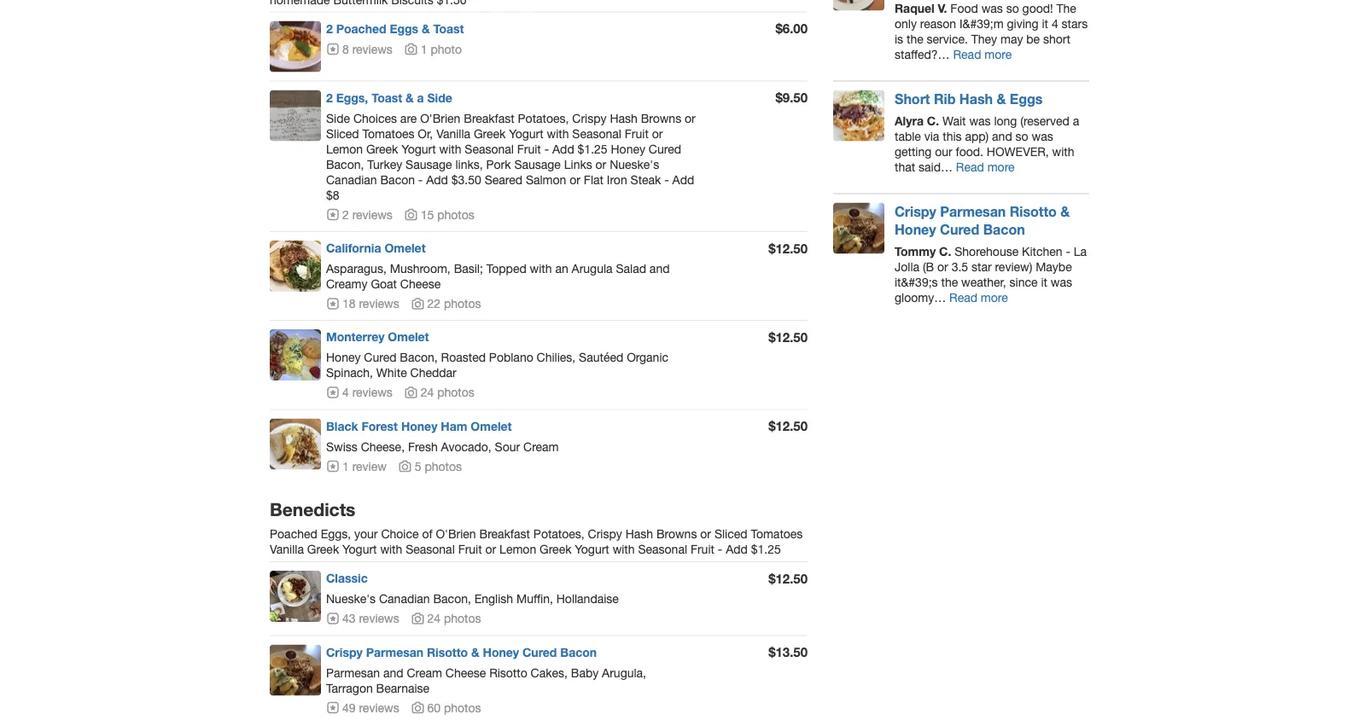 Task type: locate. For each thing, give the bounding box(es) containing it.
1 horizontal spatial $1.25
[[751, 543, 781, 557]]

breakfast up classic nueske's canadian bacon, english muffin, hollandaise
[[480, 527, 530, 541]]

read more link down weather,
[[950, 290, 1008, 304]]

more for hash
[[988, 160, 1015, 174]]

1 vertical spatial browns
[[657, 527, 697, 541]]

weather,
[[962, 275, 1007, 289]]

0 horizontal spatial bacon
[[380, 173, 415, 187]]

bacon, up "cheddar" on the bottom of page
[[400, 351, 438, 365]]

eggs, inside the benedicts poached eggs, your choice of o'brien breakfast potatoes, crispy hash browns or sliced tomatoes vanilla greek yogurt with seasonal fruit or lemon greek yogurt with seasonal fruit - add $1.25
[[321, 527, 351, 541]]

$12.50 for salad
[[769, 241, 808, 256]]

omelet up mushroom, on the left of page
[[385, 241, 426, 255]]

1 vertical spatial parmesan
[[366, 645, 424, 660]]

breakfast inside the benedicts poached eggs, your choice of o'brien breakfast potatoes, crispy hash browns or sliced tomatoes vanilla greek yogurt with seasonal fruit or lemon greek yogurt with seasonal fruit - add $1.25
[[480, 527, 530, 541]]

1 vertical spatial omelet
[[388, 330, 429, 344]]

0 horizontal spatial 1
[[342, 460, 349, 474]]

cured inside the 2 eggs, toast & a side side choices are o'brien breakfast potatoes, crispy hash browns or sliced tomatoes or, vanilla greek yogurt with seasonal fruit or lemon greek yogurt with seasonal fruit - add $1.25 honey cured bacon, turkey sausage links, pork sausage links or nueske's canadian bacon - add $3.50 seared salmon or flat iron steak - add $8
[[649, 142, 681, 156]]

1 vertical spatial c.
[[939, 244, 952, 258]]

2 vertical spatial read more
[[950, 290, 1008, 304]]

photos for basil;
[[444, 297, 481, 311]]

0 horizontal spatial and
[[383, 666, 404, 680]]

1 vertical spatial potatoes,
[[534, 527, 585, 541]]

more down weather,
[[981, 290, 1008, 304]]

2 vertical spatial hash
[[626, 527, 653, 541]]

browns inside the benedicts poached eggs, your choice of o'brien breakfast potatoes, crispy hash browns or sliced tomatoes vanilla greek yogurt with seasonal fruit or lemon greek yogurt with seasonal fruit - add $1.25
[[657, 527, 697, 541]]

crispy parmesan risotto & honey cured bacon link
[[895, 204, 1070, 238], [326, 645, 597, 660]]

0 vertical spatial sliced
[[326, 126, 359, 141]]

cured up shorehouse
[[940, 221, 980, 238]]

hash inside the 2 eggs, toast & a side side choices are o'brien breakfast potatoes, crispy hash browns or sliced tomatoes or, vanilla greek yogurt with seasonal fruit or lemon greek yogurt with seasonal fruit - add $1.25 honey cured bacon, turkey sausage links, pork sausage links or nueske's canadian bacon - add $3.50 seared salmon or flat iron steak - add $8
[[610, 111, 638, 125]]

1 vertical spatial breakfast
[[480, 527, 530, 541]]

eggs up 1 photo link
[[390, 21, 419, 35]]

vanilla inside the benedicts poached eggs, your choice of o'brien breakfast potatoes, crispy hash browns or sliced tomatoes vanilla greek yogurt with seasonal fruit or lemon greek yogurt with seasonal fruit - add $1.25
[[270, 543, 304, 557]]

chilies,
[[537, 351, 576, 365]]

a
[[417, 91, 424, 105], [1073, 113, 1080, 128]]

1 vertical spatial poached
[[270, 527, 317, 541]]

toast
[[433, 21, 464, 35], [372, 91, 402, 105]]

canadian
[[326, 173, 377, 187], [379, 592, 430, 606]]

classic nueske's canadian bacon, english muffin, hollandaise
[[326, 572, 619, 606]]

arugula,
[[602, 666, 646, 680]]

omelet inside california omelet asparagus, mushroom, basil; topped with an arugula salad and creamy goat cheese
[[385, 241, 426, 255]]

read more link for risotto
[[950, 290, 1008, 304]]

lemon up muffin,
[[500, 543, 536, 557]]

nueske's up 43
[[326, 592, 376, 606]]

iron
[[607, 173, 627, 187]]

4 up short
[[1052, 16, 1059, 30]]

reviews for 8 reviews
[[352, 42, 393, 56]]

honey up iron
[[611, 142, 646, 156]]

with inside california omelet asparagus, mushroom, basil; topped with an arugula salad and creamy goat cheese
[[530, 262, 552, 276]]

24
[[421, 386, 434, 400], [427, 612, 441, 626]]

2 vertical spatial and
[[383, 666, 404, 680]]

since
[[1010, 275, 1038, 289]]

2 eggs, toast & a side link
[[326, 91, 452, 105]]

c. right tommy
[[939, 244, 952, 258]]

1 vertical spatial a
[[1073, 113, 1080, 128]]

read more link for hash
[[956, 160, 1015, 174]]

2 vertical spatial more
[[981, 290, 1008, 304]]

a right (reserved
[[1073, 113, 1080, 128]]

parmesan up shorehouse
[[941, 204, 1006, 220]]

parmesan for crispy parmesan risotto & honey cured bacon parmesan and cream cheese risotto cakes, baby arugula, tarragon bearnaise
[[366, 645, 424, 660]]

24 photos for english
[[427, 612, 481, 626]]

hash inside the benedicts poached eggs, your choice of o'brien breakfast potatoes, crispy hash browns or sliced tomatoes vanilla greek yogurt with seasonal fruit or lemon greek yogurt with seasonal fruit - add $1.25
[[626, 527, 653, 541]]

1 vertical spatial bacon
[[984, 221, 1025, 238]]

2 up california
[[342, 208, 349, 222]]

food
[[951, 1, 978, 15]]

bearnaise
[[376, 681, 430, 695]]

2 vertical spatial read
[[950, 290, 978, 304]]

wait was long (reserved a table via this app) and so was getting our food. however, with that said…
[[895, 113, 1080, 174]]

goat
[[371, 277, 397, 291]]

1 horizontal spatial bacon
[[560, 645, 597, 660]]

reviews right 8
[[352, 42, 393, 56]]

yogurt up the pork
[[509, 126, 544, 141]]

1 vertical spatial 1
[[342, 460, 349, 474]]

risotto up kitchen
[[1010, 204, 1057, 220]]

1 vertical spatial nueske's
[[326, 592, 376, 606]]

& for crispy parmesan risotto & honey cured bacon
[[1061, 204, 1070, 220]]

cream
[[524, 440, 559, 454], [407, 666, 442, 680]]

& down english
[[471, 645, 480, 660]]

0 horizontal spatial side
[[326, 111, 350, 125]]

reviews down white
[[352, 386, 393, 400]]

0 horizontal spatial tomatoes
[[363, 126, 415, 141]]

a for &
[[417, 91, 424, 105]]

& for 2 eggs, toast & a side side choices are o'brien breakfast potatoes, crispy hash browns or sliced tomatoes or, vanilla greek yogurt with seasonal fruit or lemon greek yogurt with seasonal fruit - add $1.25 honey cured bacon, turkey sausage links, pork sausage links or nueske's canadian bacon - add $3.50 seared salmon or flat iron steak - add $8
[[406, 91, 414, 105]]

15 photos link
[[405, 208, 475, 222]]

& inside crispy parmesan risotto & honey cured bacon parmesan and cream cheese risotto cakes, baby arugula, tarragon bearnaise
[[471, 645, 480, 660]]

poached up 8 reviews "link"
[[336, 21, 386, 35]]

poached for 2
[[336, 21, 386, 35]]

risotto inside crispy parmesan risotto & honey cured bacon
[[1010, 204, 1057, 220]]

photos right 22
[[444, 297, 481, 311]]

a up or,
[[417, 91, 424, 105]]

24 for bacon,
[[427, 612, 441, 626]]

crispy parmesan risotto & honey cured bacon link up 60 photos
[[326, 645, 597, 660]]

fresh
[[408, 440, 438, 454]]

read down weather,
[[950, 290, 978, 304]]

cured up white
[[364, 351, 397, 365]]

bacon, left english
[[433, 592, 471, 606]]

the right is
[[907, 31, 924, 46]]

lemon inside the 2 eggs, toast & a side side choices are o'brien breakfast potatoes, crispy hash browns or sliced tomatoes or, vanilla greek yogurt with seasonal fruit or lemon greek yogurt with seasonal fruit - add $1.25 honey cured bacon, turkey sausage links, pork sausage links or nueske's canadian bacon - add $3.50 seared salmon or flat iron steak - add $8
[[326, 142, 363, 156]]

c. up via at the top
[[927, 113, 940, 128]]

nueske's
[[610, 157, 660, 171], [326, 592, 376, 606]]

c. for parmesan
[[939, 244, 952, 258]]

photos down classic nueske's canadian bacon, english muffin, hollandaise
[[444, 612, 481, 626]]

0 horizontal spatial eggs
[[390, 21, 419, 35]]

toast inside the 2 eggs, toast & a side side choices are o'brien breakfast potatoes, crispy hash browns or sliced tomatoes or, vanilla greek yogurt with seasonal fruit or lemon greek yogurt with seasonal fruit - add $1.25 honey cured bacon, turkey sausage links, pork sausage links or nueske's canadian bacon - add $3.50 seared salmon or flat iron steak - add $8
[[372, 91, 402, 105]]

1 vertical spatial canadian
[[379, 592, 430, 606]]

1 horizontal spatial 4
[[1052, 16, 1059, 30]]

canadian up $8
[[326, 173, 377, 187]]

yogurt down or,
[[402, 142, 436, 156]]

photos right the 5
[[425, 460, 462, 474]]

cured inside crispy parmesan risotto & honey cured bacon
[[940, 221, 980, 238]]

1 horizontal spatial lemon
[[500, 543, 536, 557]]

3 $12.50 from the top
[[769, 419, 808, 434]]

& inside crispy parmesan risotto & honey cured bacon
[[1061, 204, 1070, 220]]

and down long
[[992, 129, 1013, 143]]

nueske's up steak
[[610, 157, 660, 171]]

honey
[[611, 142, 646, 156], [895, 221, 937, 238], [326, 351, 361, 365], [401, 419, 438, 433], [483, 645, 519, 660]]

read down the they
[[954, 47, 982, 61]]

0 horizontal spatial cheese
[[400, 277, 441, 291]]

1 vertical spatial $1.25
[[751, 543, 781, 557]]

4 down the spinach,
[[342, 386, 349, 400]]

maybe
[[1036, 259, 1072, 274]]

long
[[994, 113, 1017, 128]]

1 vertical spatial and
[[650, 262, 670, 276]]

0 vertical spatial 2
[[326, 21, 333, 35]]

bacon inside the 2 eggs, toast & a side side choices are o'brien breakfast potatoes, crispy hash browns or sliced tomatoes or, vanilla greek yogurt with seasonal fruit or lemon greek yogurt with seasonal fruit - add $1.25 honey cured bacon, turkey sausage links, pork sausage links or nueske's canadian bacon - add $3.50 seared salmon or flat iron steak - add $8
[[380, 173, 415, 187]]

22 photos link
[[411, 297, 481, 311]]

2 horizontal spatial and
[[992, 129, 1013, 143]]

side left choices on the top left of the page
[[326, 111, 350, 125]]

reason
[[920, 16, 957, 30]]

vanilla right or,
[[437, 126, 471, 141]]

reviews down 'goat'
[[359, 297, 399, 311]]

2 reviews link
[[326, 208, 393, 222]]

0 horizontal spatial the
[[907, 31, 924, 46]]

0 vertical spatial 24 photos
[[421, 386, 475, 400]]

1 horizontal spatial sliced
[[715, 527, 748, 541]]

24 photos for bacon,
[[421, 386, 475, 400]]

0 horizontal spatial cream
[[407, 666, 442, 680]]

24 photos down classic nueske's canadian bacon, english muffin, hollandaise
[[427, 612, 481, 626]]

a for (reserved
[[1073, 113, 1080, 128]]

honey up the spinach,
[[326, 351, 361, 365]]

was down (reserved
[[1032, 129, 1054, 143]]

swiss
[[326, 440, 358, 454]]

1 horizontal spatial and
[[650, 262, 670, 276]]

honey down english
[[483, 645, 519, 660]]

california omelet asparagus, mushroom, basil; topped with an arugula salad and creamy goat cheese
[[326, 241, 670, 291]]

crispy parmesan risotto & honey cured bacon link up shorehouse
[[895, 204, 1070, 238]]

1 vertical spatial the
[[942, 275, 958, 289]]

bacon, inside classic nueske's canadian bacon, english muffin, hollandaise
[[433, 592, 471, 606]]

eggs, left your
[[321, 527, 351, 541]]

good!
[[1023, 1, 1054, 15]]

staffed?…
[[895, 47, 950, 61]]

0 vertical spatial 4
[[1052, 16, 1059, 30]]

wait
[[943, 113, 966, 128]]

& up "are" at top
[[406, 91, 414, 105]]

read more link down the they
[[954, 47, 1012, 61]]

canadian inside the 2 eggs, toast & a side side choices are o'brien breakfast potatoes, crispy hash browns or sliced tomatoes or, vanilla greek yogurt with seasonal fruit or lemon greek yogurt with seasonal fruit - add $1.25 honey cured bacon, turkey sausage links, pork sausage links or nueske's canadian bacon - add $3.50 seared salmon or flat iron steak - add $8
[[326, 173, 377, 187]]

poached down benedicts
[[270, 527, 317, 541]]

0 vertical spatial 24
[[421, 386, 434, 400]]

greek
[[474, 126, 506, 141], [366, 142, 398, 156], [307, 543, 339, 557], [540, 543, 572, 557]]

4 inside food was so good! the only reason i&#39;m giving it 4 stars is the service. they may be short staffed?…
[[1052, 16, 1059, 30]]

salad
[[616, 262, 646, 276]]

crispy up hollandaise
[[588, 527, 622, 541]]

1 vertical spatial cream
[[407, 666, 442, 680]]

crispy inside the benedicts poached eggs, your choice of o'brien breakfast potatoes, crispy hash browns or sliced tomatoes vanilla greek yogurt with seasonal fruit or lemon greek yogurt with seasonal fruit - add $1.25
[[588, 527, 622, 541]]

2 vertical spatial read more link
[[950, 290, 1008, 304]]

crispy
[[572, 111, 607, 125], [895, 204, 937, 220], [588, 527, 622, 541], [326, 645, 363, 660]]

0 horizontal spatial toast
[[372, 91, 402, 105]]

reviews up california omelet link
[[352, 208, 393, 222]]

and inside wait was long (reserved a table via this app) and so was getting our food. however, with that said…
[[992, 129, 1013, 143]]

1 vertical spatial more
[[988, 160, 1015, 174]]

0 vertical spatial it
[[1042, 16, 1049, 30]]

risotto left cakes,
[[489, 666, 528, 680]]

0 horizontal spatial risotto
[[427, 645, 468, 660]]

1 horizontal spatial tomatoes
[[751, 527, 803, 541]]

table
[[895, 129, 921, 143]]

short rib hash & eggs
[[895, 91, 1043, 107]]

more down however,
[[988, 160, 1015, 174]]

0 horizontal spatial lemon
[[326, 142, 363, 156]]

was up app)
[[970, 113, 991, 128]]

0 vertical spatial potatoes,
[[518, 111, 569, 125]]

& up long
[[997, 91, 1006, 107]]

honey inside monterrey omelet honey cured bacon, roasted poblano chilies, sautéed organic spinach, white cheddar
[[326, 351, 361, 365]]

risotto for crispy parmesan risotto & honey cured bacon parmesan and cream cheese risotto cakes, baby arugula, tarragon bearnaise
[[427, 645, 468, 660]]

0 vertical spatial read
[[954, 47, 982, 61]]

honey up fresh
[[401, 419, 438, 433]]

1 horizontal spatial a
[[1073, 113, 1080, 128]]

vanilla down benedicts
[[270, 543, 304, 557]]

bacon, up $8
[[326, 157, 364, 171]]

the inside food was so good! the only reason i&#39;m giving it 4 stars is the service. they may be short staffed?…
[[907, 31, 924, 46]]

&
[[422, 21, 430, 35], [406, 91, 414, 105], [997, 91, 1006, 107], [1061, 204, 1070, 220], [471, 645, 480, 660]]

parmesan up tarragon
[[326, 666, 380, 680]]

0 vertical spatial lemon
[[326, 142, 363, 156]]

vanilla inside the 2 eggs, toast & a side side choices are o'brien breakfast potatoes, crispy hash browns or sliced tomatoes or, vanilla greek yogurt with seasonal fruit or lemon greek yogurt with seasonal fruit - add $1.25 honey cured bacon, turkey sausage links, pork sausage links or nueske's canadian bacon - add $3.50 seared salmon or flat iron steak - add $8
[[437, 126, 471, 141]]

this
[[943, 129, 962, 143]]

jolla
[[895, 259, 920, 274]]

2 down 8 reviews "link"
[[326, 91, 333, 105]]

2
[[326, 21, 333, 35], [326, 91, 333, 105], [342, 208, 349, 222]]

$9.50
[[776, 90, 808, 106]]

creamy
[[326, 277, 368, 291]]

white
[[377, 366, 407, 380]]

california omelet link
[[326, 241, 426, 255]]

0 vertical spatial bacon
[[380, 173, 415, 187]]

1 vertical spatial side
[[326, 111, 350, 125]]

potatoes,
[[518, 111, 569, 125], [534, 527, 585, 541]]

canadian inside classic nueske's canadian bacon, english muffin, hollandaise
[[379, 592, 430, 606]]

toast up photo
[[433, 21, 464, 35]]

bacon up shorehouse
[[984, 221, 1025, 238]]

bacon for crispy parmesan risotto & honey cured bacon parmesan and cream cheese risotto cakes, baby arugula, tarragon bearnaise
[[560, 645, 597, 660]]

sliced inside the 2 eggs, toast & a side side choices are o'brien breakfast potatoes, crispy hash browns or sliced tomatoes or, vanilla greek yogurt with seasonal fruit or lemon greek yogurt with seasonal fruit - add $1.25 honey cured bacon, turkey sausage links, pork sausage links or nueske's canadian bacon - add $3.50 seared salmon or flat iron steak - add $8
[[326, 126, 359, 141]]

reviews
[[352, 42, 393, 56], [352, 208, 393, 222], [359, 297, 399, 311], [352, 386, 393, 400], [359, 612, 399, 626], [359, 701, 399, 715]]

24 photos link down classic nueske's canadian bacon, english muffin, hollandaise
[[411, 612, 481, 626]]

service.
[[927, 31, 968, 46]]

raquel
[[895, 1, 935, 15]]

bacon inside crispy parmesan risotto & honey cured bacon
[[984, 221, 1025, 238]]

0 vertical spatial poached
[[336, 21, 386, 35]]

1 horizontal spatial the
[[942, 275, 958, 289]]

0 horizontal spatial crispy parmesan risotto & honey cured bacon link
[[326, 645, 597, 660]]

0 vertical spatial $1.25
[[578, 142, 608, 156]]

0 vertical spatial toast
[[433, 21, 464, 35]]

crispy up links
[[572, 111, 607, 125]]

0 vertical spatial nueske's
[[610, 157, 660, 171]]

risotto for crispy parmesan risotto & honey cured bacon
[[1010, 204, 1057, 220]]

0 vertical spatial read more
[[954, 47, 1012, 61]]

read more for risotto
[[950, 290, 1008, 304]]

with down choice
[[380, 543, 403, 557]]

& for crispy parmesan risotto & honey cured bacon parmesan and cream cheese risotto cakes, baby arugula, tarragon bearnaise
[[471, 645, 480, 660]]

tomatoes
[[363, 126, 415, 141], [751, 527, 803, 541]]

photos right 60 at the left bottom
[[444, 701, 481, 715]]

24 down "cheddar" on the bottom of page
[[421, 386, 434, 400]]

canadian up 43 reviews
[[379, 592, 430, 606]]

monterrey omelet honey cured bacon, roasted poblano chilies, sautéed organic spinach, white cheddar
[[326, 330, 669, 380]]

0 vertical spatial vanilla
[[437, 126, 471, 141]]

omelet up white
[[388, 330, 429, 344]]

it inside food was so good! the only reason i&#39;m giving it 4 stars is the service. they may be short staffed?…
[[1042, 16, 1049, 30]]

o'brien inside the 2 eggs, toast & a side side choices are o'brien breakfast potatoes, crispy hash browns or sliced tomatoes or, vanilla greek yogurt with seasonal fruit or lemon greek yogurt with seasonal fruit - add $1.25 honey cured bacon, turkey sausage links, pork sausage links or nueske's canadian bacon - add $3.50 seared salmon or flat iron steak - add $8
[[420, 111, 461, 125]]

2 vertical spatial risotto
[[489, 666, 528, 680]]

flat
[[584, 173, 604, 187]]

was
[[982, 1, 1003, 15], [970, 113, 991, 128], [1032, 129, 1054, 143], [1051, 275, 1073, 289]]

read more link
[[954, 47, 1012, 61], [956, 160, 1015, 174], [950, 290, 1008, 304]]

1 vertical spatial 24 photos link
[[411, 612, 481, 626]]

1 horizontal spatial crispy parmesan risotto & honey cured bacon link
[[895, 204, 1070, 238]]

cheese inside crispy parmesan risotto & honey cured bacon parmesan and cream cheese risotto cakes, baby arugula, tarragon bearnaise
[[446, 666, 486, 680]]

poached for benedicts
[[270, 527, 317, 541]]

0 vertical spatial bacon,
[[326, 157, 364, 171]]

24 photos link down "cheddar" on the bottom of page
[[405, 386, 475, 400]]

the down 3.5 on the top right of page
[[942, 275, 958, 289]]

60
[[427, 701, 441, 715]]

-
[[545, 142, 549, 156], [418, 173, 423, 187], [665, 173, 669, 187], [1066, 244, 1071, 258], [718, 543, 723, 557]]

1 $12.50 from the top
[[769, 241, 808, 256]]

0 vertical spatial breakfast
[[464, 111, 515, 125]]

0 horizontal spatial $1.25
[[578, 142, 608, 156]]

with left 'an'
[[530, 262, 552, 276]]

1 vertical spatial eggs
[[1010, 91, 1043, 107]]

read more
[[954, 47, 1012, 61], [956, 160, 1015, 174], [950, 290, 1008, 304]]

greek up the pork
[[474, 126, 506, 141]]

2 for 2 eggs, toast & a side side choices are o'brien breakfast potatoes, crispy hash browns or sliced tomatoes or, vanilla greek yogurt with seasonal fruit or lemon greek yogurt with seasonal fruit - add $1.25 honey cured bacon, turkey sausage links, pork sausage links or nueske's canadian bacon - add $3.50 seared salmon or flat iron steak - add $8
[[326, 91, 333, 105]]

2 poached eggs & toast
[[326, 21, 464, 35]]

0 vertical spatial 24 photos link
[[405, 386, 475, 400]]

0 horizontal spatial sausage
[[406, 157, 452, 171]]

poblano
[[489, 351, 534, 365]]

0 vertical spatial a
[[417, 91, 424, 105]]

$3.50
[[452, 173, 481, 187]]

o'brien up or,
[[420, 111, 461, 125]]

eggs, inside the 2 eggs, toast & a side side choices are o'brien breakfast potatoes, crispy hash browns or sliced tomatoes or, vanilla greek yogurt with seasonal fruit or lemon greek yogurt with seasonal fruit - add $1.25 honey cured bacon, turkey sausage links, pork sausage links or nueske's canadian bacon - add $3.50 seared salmon or flat iron steak - add $8
[[336, 91, 368, 105]]

cheese inside california omelet asparagus, mushroom, basil; topped with an arugula salad and creamy goat cheese
[[400, 277, 441, 291]]

with down (reserved
[[1053, 144, 1075, 158]]

2 inside the 2 eggs, toast & a side side choices are o'brien breakfast potatoes, crispy hash browns or sliced tomatoes or, vanilla greek yogurt with seasonal fruit or lemon greek yogurt with seasonal fruit - add $1.25 honey cured bacon, turkey sausage links, pork sausage links or nueske's canadian bacon - add $3.50 seared salmon or flat iron steak - add $8
[[326, 91, 333, 105]]

greek up classic
[[307, 543, 339, 557]]

crispy up tommy
[[895, 204, 937, 220]]

crispy inside crispy parmesan risotto & honey cured bacon parmesan and cream cheese risotto cakes, baby arugula, tarragon bearnaise
[[326, 645, 363, 660]]

1 vertical spatial 2
[[326, 91, 333, 105]]

with inside wait was long (reserved a table via this app) and so was getting our food. however, with that said…
[[1053, 144, 1075, 158]]

1 horizontal spatial canadian
[[379, 592, 430, 606]]

0 vertical spatial eggs,
[[336, 91, 368, 105]]

via
[[925, 129, 940, 143]]

poached inside the benedicts poached eggs, your choice of o'brien breakfast potatoes, crispy hash browns or sliced tomatoes vanilla greek yogurt with seasonal fruit or lemon greek yogurt with seasonal fruit - add $1.25
[[270, 527, 317, 541]]

so inside wait was long (reserved a table via this app) and so was getting our food. however, with that said…
[[1016, 129, 1029, 143]]

side
[[427, 91, 452, 105], [326, 111, 350, 125]]

cured up cakes,
[[523, 645, 557, 660]]

photo
[[431, 42, 462, 56]]

or,
[[418, 126, 433, 141]]

2 vertical spatial omelet
[[471, 419, 512, 433]]

bacon inside crispy parmesan risotto & honey cured bacon parmesan and cream cheese risotto cakes, baby arugula, tarragon bearnaise
[[560, 645, 597, 660]]

sour
[[495, 440, 520, 454]]

with up hollandaise
[[613, 543, 635, 557]]

parmesan for crispy parmesan risotto & honey cured bacon
[[941, 204, 1006, 220]]

salmon
[[526, 173, 567, 187]]

cream inside crispy parmesan risotto & honey cured bacon parmesan and cream cheese risotto cakes, baby arugula, tarragon bearnaise
[[407, 666, 442, 680]]

honey inside crispy parmesan risotto & honey cured bacon
[[895, 221, 937, 238]]

and inside crispy parmesan risotto & honey cured bacon parmesan and cream cheese risotto cakes, baby arugula, tarragon bearnaise
[[383, 666, 404, 680]]

cheese up 60 photos
[[446, 666, 486, 680]]

was down maybe
[[1051, 275, 1073, 289]]

2 vertical spatial 2
[[342, 208, 349, 222]]

bacon,
[[326, 157, 364, 171], [400, 351, 438, 365], [433, 592, 471, 606]]

cured up steak
[[649, 142, 681, 156]]

a inside the 2 eggs, toast & a side side choices are o'brien breakfast potatoes, crispy hash browns or sliced tomatoes or, vanilla greek yogurt with seasonal fruit or lemon greek yogurt with seasonal fruit - add $1.25 honey cured bacon, turkey sausage links, pork sausage links or nueske's canadian bacon - add $3.50 seared salmon or flat iron steak - add $8
[[417, 91, 424, 105]]

4
[[1052, 16, 1059, 30], [342, 386, 349, 400]]

cream inside black forest honey ham omelet swiss cheese, fresh avocado, sour cream
[[524, 440, 559, 454]]

$12.50 for sour
[[769, 419, 808, 434]]

2 for 2 poached eggs & toast
[[326, 21, 333, 35]]

it down good!
[[1042, 16, 1049, 30]]

read more down weather,
[[950, 290, 1008, 304]]

0 horizontal spatial a
[[417, 91, 424, 105]]

toast up choices on the top left of the page
[[372, 91, 402, 105]]

1 vertical spatial tomatoes
[[751, 527, 803, 541]]

0 vertical spatial browns
[[641, 111, 682, 125]]

& inside the 2 eggs, toast & a side side choices are o'brien breakfast potatoes, crispy hash browns or sliced tomatoes or, vanilla greek yogurt with seasonal fruit or lemon greek yogurt with seasonal fruit - add $1.25 honey cured bacon, turkey sausage links, pork sausage links or nueske's canadian bacon - add $3.50 seared salmon or flat iron steak - add $8
[[406, 91, 414, 105]]

18
[[342, 297, 356, 311]]

1 vertical spatial risotto
[[427, 645, 468, 660]]

1 horizontal spatial cream
[[524, 440, 559, 454]]

2 up 8 reviews "link"
[[326, 21, 333, 35]]

breakfast up the pork
[[464, 111, 515, 125]]

0 horizontal spatial canadian
[[326, 173, 377, 187]]

1 photo link
[[405, 42, 462, 56]]

the inside shorehouse kitchen - la jolla (b or 3.5 star review)  maybe it&#39;s the weather, since it was gloomy…
[[942, 275, 958, 289]]

2 $12.50 from the top
[[769, 330, 808, 345]]

omelet inside monterrey omelet honey cured bacon, roasted poblano chilies, sautéed organic spinach, white cheddar
[[388, 330, 429, 344]]

0 vertical spatial cheese
[[400, 277, 441, 291]]

1 horizontal spatial vanilla
[[437, 126, 471, 141]]

2 vertical spatial bacon,
[[433, 592, 471, 606]]

4 $12.50 from the top
[[769, 571, 808, 587]]

(reserved
[[1021, 113, 1070, 128]]

reviews for 4 reviews
[[352, 386, 393, 400]]

0 vertical spatial risotto
[[1010, 204, 1057, 220]]

24 photos link
[[405, 386, 475, 400], [411, 612, 481, 626]]

arugula
[[572, 262, 613, 276]]

24 photos link for english
[[411, 612, 481, 626]]

parmesan up bearnaise
[[366, 645, 424, 660]]

and inside california omelet asparagus, mushroom, basil; topped with an arugula salad and creamy goat cheese
[[650, 262, 670, 276]]

kitchen
[[1022, 244, 1063, 258]]

it inside shorehouse kitchen - la jolla (b or 3.5 star review)  maybe it&#39;s the weather, since it was gloomy…
[[1041, 275, 1048, 289]]

parmesan inside crispy parmesan risotto & honey cured bacon
[[941, 204, 1006, 220]]

a inside wait was long (reserved a table via this app) and so was getting our food. however, with that said…
[[1073, 113, 1080, 128]]

photos for bacon,
[[437, 386, 475, 400]]

0 vertical spatial cream
[[524, 440, 559, 454]]

60 photos
[[427, 701, 481, 715]]

1 vertical spatial read more
[[956, 160, 1015, 174]]

1 down swiss
[[342, 460, 349, 474]]

1 vertical spatial read
[[956, 160, 984, 174]]

omelet for mushroom,
[[385, 241, 426, 255]]

potatoes, up links
[[518, 111, 569, 125]]

eggs
[[390, 21, 419, 35], [1010, 91, 1043, 107]]

topped
[[487, 262, 527, 276]]

bacon, inside the 2 eggs, toast & a side side choices are o'brien breakfast potatoes, crispy hash browns or sliced tomatoes or, vanilla greek yogurt with seasonal fruit or lemon greek yogurt with seasonal fruit - add $1.25 honey cured bacon, turkey sausage links, pork sausage links or nueske's canadian bacon - add $3.50 seared salmon or flat iron steak - add $8
[[326, 157, 364, 171]]

eggs, up choices on the top left of the page
[[336, 91, 368, 105]]

0 horizontal spatial poached
[[270, 527, 317, 541]]

read more down food.
[[956, 160, 1015, 174]]

so up however,
[[1016, 129, 1029, 143]]

cheese down mushroom, on the left of page
[[400, 277, 441, 291]]

0 horizontal spatial vanilla
[[270, 543, 304, 557]]

benedicts
[[270, 499, 356, 520]]

24 photos link for bacon,
[[405, 386, 475, 400]]

1 vertical spatial bacon,
[[400, 351, 438, 365]]

2 vertical spatial bacon
[[560, 645, 597, 660]]

nueske's inside the 2 eggs, toast & a side side choices are o'brien breakfast potatoes, crispy hash browns or sliced tomatoes or, vanilla greek yogurt with seasonal fruit or lemon greek yogurt with seasonal fruit - add $1.25 honey cured bacon, turkey sausage links, pork sausage links or nueske's canadian bacon - add $3.50 seared salmon or flat iron steak - add $8
[[610, 157, 660, 171]]

potatoes, up muffin,
[[534, 527, 585, 541]]

honey inside the 2 eggs, toast & a side side choices are o'brien breakfast potatoes, crispy hash browns or sliced tomatoes or, vanilla greek yogurt with seasonal fruit or lemon greek yogurt with seasonal fruit - add $1.25 honey cured bacon, turkey sausage links, pork sausage links or nueske's canadian bacon - add $3.50 seared salmon or flat iron steak - add $8
[[611, 142, 646, 156]]



Task type: describe. For each thing, give the bounding box(es) containing it.
star
[[972, 259, 992, 274]]

asparagus,
[[326, 262, 387, 276]]

1 horizontal spatial side
[[427, 91, 452, 105]]

cheddar
[[410, 366, 457, 380]]

monterrey
[[326, 330, 385, 344]]

pork
[[486, 157, 511, 171]]

it&#39;s
[[895, 275, 938, 289]]

sautéed
[[579, 351, 624, 365]]

that
[[895, 160, 916, 174]]

tommy
[[895, 244, 936, 258]]

giving
[[1007, 16, 1039, 30]]

0 vertical spatial read more link
[[954, 47, 1012, 61]]

breakfast inside the 2 eggs, toast & a side side choices are o'brien breakfast potatoes, crispy hash browns or sliced tomatoes or, vanilla greek yogurt with seasonal fruit or lemon greek yogurt with seasonal fruit - add $1.25 honey cured bacon, turkey sausage links, pork sausage links or nueske's canadian bacon - add $3.50 seared salmon or flat iron steak - add $8
[[464, 111, 515, 125]]

be
[[1027, 31, 1040, 46]]

1 sausage from the left
[[406, 157, 452, 171]]

1 for 1 photo
[[421, 42, 427, 56]]

black forest honey ham omelet link
[[326, 419, 512, 433]]

reviews for 2 reviews
[[352, 208, 393, 222]]

organic
[[627, 351, 669, 365]]

crispy inside crispy parmesan risotto & honey cured bacon
[[895, 204, 937, 220]]

o'brien inside the benedicts poached eggs, your choice of o'brien breakfast potatoes, crispy hash browns or sliced tomatoes vanilla greek yogurt with seasonal fruit or lemon greek yogurt with seasonal fruit - add $1.25
[[436, 527, 476, 541]]

yogurt up hollandaise
[[575, 543, 610, 557]]

food was so good! the only reason i&#39;m giving it 4 stars is the service. they may be short staffed?…
[[895, 1, 1088, 61]]

43
[[342, 612, 356, 626]]

baby
[[571, 666, 599, 680]]

2 for 2 reviews
[[342, 208, 349, 222]]

read for rib
[[956, 160, 984, 174]]

california
[[326, 241, 381, 255]]

c. for rib
[[927, 113, 940, 128]]

rib
[[934, 91, 956, 107]]

are
[[400, 111, 417, 125]]

cured inside crispy parmesan risotto & honey cured bacon parmesan and cream cheese risotto cakes, baby arugula, tarragon bearnaise
[[523, 645, 557, 660]]

choice
[[381, 527, 419, 541]]

may
[[1001, 31, 1023, 46]]

browns inside the 2 eggs, toast & a side side choices are o'brien breakfast potatoes, crispy hash browns or sliced tomatoes or, vanilla greek yogurt with seasonal fruit or lemon greek yogurt with seasonal fruit - add $1.25 honey cured bacon, turkey sausage links, pork sausage links or nueske's canadian bacon - add $3.50 seared salmon or flat iron steak - add $8
[[641, 111, 682, 125]]

hollandaise
[[557, 592, 619, 606]]

reviews for 18 reviews
[[359, 297, 399, 311]]

monterrey omelet link
[[326, 330, 429, 344]]

was inside food was so good! the only reason i&#39;m giving it 4 stars is the service. they may be short staffed?…
[[982, 1, 1003, 15]]

yogurt down your
[[342, 543, 377, 557]]

& for 2 poached eggs & toast
[[422, 21, 430, 35]]

lemon inside the benedicts poached eggs, your choice of o'brien breakfast potatoes, crispy hash browns or sliced tomatoes vanilla greek yogurt with seasonal fruit or lemon greek yogurt with seasonal fruit - add $1.25
[[500, 543, 536, 557]]

$6.00
[[776, 21, 808, 36]]

$1.25 inside the benedicts poached eggs, your choice of o'brien breakfast potatoes, crispy hash browns or sliced tomatoes vanilla greek yogurt with seasonal fruit or lemon greek yogurt with seasonal fruit - add $1.25
[[751, 543, 781, 557]]

greek up turkey
[[366, 142, 398, 156]]

seared
[[485, 173, 523, 187]]

$13.50
[[769, 645, 808, 660]]

la
[[1074, 244, 1087, 258]]

- inside the benedicts poached eggs, your choice of o'brien breakfast potatoes, crispy hash browns or sliced tomatoes vanilla greek yogurt with seasonal fruit or lemon greek yogurt with seasonal fruit - add $1.25
[[718, 543, 723, 557]]

4 reviews
[[342, 386, 393, 400]]

8 reviews
[[342, 42, 393, 56]]

1 review
[[342, 460, 387, 474]]

tomatoes inside the 2 eggs, toast & a side side choices are o'brien breakfast potatoes, crispy hash browns or sliced tomatoes or, vanilla greek yogurt with seasonal fruit or lemon greek yogurt with seasonal fruit - add $1.25 honey cured bacon, turkey sausage links, pork sausage links or nueske's canadian bacon - add $3.50 seared salmon or flat iron steak - add $8
[[363, 126, 415, 141]]

mushroom,
[[390, 262, 451, 276]]

15 photos
[[421, 208, 475, 222]]

basil;
[[454, 262, 483, 276]]

reviews for 43 reviews
[[359, 612, 399, 626]]

$12.50 for organic
[[769, 330, 808, 345]]

raquel v.
[[895, 1, 947, 15]]

choices
[[353, 111, 397, 125]]

1 vertical spatial 4
[[342, 386, 349, 400]]

18 reviews
[[342, 297, 399, 311]]

49 reviews link
[[326, 701, 399, 715]]

classic
[[326, 572, 368, 586]]

4 reviews link
[[326, 386, 393, 400]]

5 photos
[[415, 460, 462, 474]]

$1.25 inside the 2 eggs, toast & a side side choices are o'brien breakfast potatoes, crispy hash browns or sliced tomatoes or, vanilla greek yogurt with seasonal fruit or lemon greek yogurt with seasonal fruit - add $1.25 honey cured bacon, turkey sausage links, pork sausage links or nueske's canadian bacon - add $3.50 seared salmon or flat iron steak - add $8
[[578, 142, 608, 156]]

black forest honey ham omelet swiss cheese, fresh avocado, sour cream
[[326, 419, 559, 454]]

read for parmesan
[[950, 290, 978, 304]]

v.
[[938, 1, 947, 15]]

tommy c.
[[895, 244, 952, 258]]

so inside food was so good! the only reason i&#39;m giving it 4 stars is the service. they may be short staffed?…
[[1007, 1, 1019, 15]]

however,
[[987, 144, 1049, 158]]

photos for a
[[437, 208, 475, 222]]

more for risotto
[[981, 290, 1008, 304]]

turkey
[[367, 157, 402, 171]]

cakes,
[[531, 666, 568, 680]]

i&#39;m
[[960, 16, 1004, 30]]

bacon for crispy parmesan risotto & honey cured bacon
[[984, 221, 1025, 238]]

0 vertical spatial hash
[[960, 91, 993, 107]]

crispy parmesan risotto & honey cured bacon parmesan and cream cheese risotto cakes, baby arugula, tarragon bearnaise
[[326, 645, 646, 695]]

potatoes, inside the 2 eggs, toast & a side side choices are o'brien breakfast potatoes, crispy hash browns or sliced tomatoes or, vanilla greek yogurt with seasonal fruit or lemon greek yogurt with seasonal fruit - add $1.25 honey cured bacon, turkey sausage links, pork sausage links or nueske's canadian bacon - add $3.50 seared salmon or flat iron steak - add $8
[[518, 111, 569, 125]]

0 vertical spatial eggs
[[390, 21, 419, 35]]

links,
[[456, 157, 483, 171]]

2 reviews
[[342, 208, 393, 222]]

22
[[427, 297, 441, 311]]

app)
[[965, 129, 989, 143]]

2 vertical spatial parmesan
[[326, 666, 380, 680]]

potatoes, inside the benedicts poached eggs, your choice of o'brien breakfast potatoes, crispy hash browns or sliced tomatoes vanilla greek yogurt with seasonal fruit or lemon greek yogurt with seasonal fruit - add $1.25
[[534, 527, 585, 541]]

reviews for 49 reviews
[[359, 701, 399, 715]]

0 vertical spatial more
[[985, 47, 1012, 61]]

add inside the benedicts poached eggs, your choice of o'brien breakfast potatoes, crispy hash browns or sliced tomatoes vanilla greek yogurt with seasonal fruit or lemon greek yogurt with seasonal fruit - add $1.25
[[726, 543, 748, 557]]

5
[[415, 460, 421, 474]]

2 sausage from the left
[[514, 157, 561, 171]]

english
[[475, 592, 513, 606]]

49 reviews
[[342, 701, 399, 715]]

sliced inside the benedicts poached eggs, your choice of o'brien breakfast potatoes, crispy hash browns or sliced tomatoes vanilla greek yogurt with seasonal fruit or lemon greek yogurt with seasonal fruit - add $1.25
[[715, 527, 748, 541]]

alyra
[[895, 113, 924, 128]]

omelet for cured
[[388, 330, 429, 344]]

omelet inside black forest honey ham omelet swiss cheese, fresh avocado, sour cream
[[471, 419, 512, 433]]

1 for 1 review
[[342, 460, 349, 474]]

honey inside black forest honey ham omelet swiss cheese, fresh avocado, sour cream
[[401, 419, 438, 433]]

0 vertical spatial crispy parmesan risotto & honey cured bacon link
[[895, 204, 1070, 238]]

with up links
[[547, 126, 569, 141]]

cured inside monterrey omelet honey cured bacon, roasted poblano chilies, sautéed organic spinach, white cheddar
[[364, 351, 397, 365]]

1 photo
[[421, 42, 462, 56]]

stars
[[1062, 16, 1088, 30]]

they
[[972, 31, 998, 46]]

or inside shorehouse kitchen - la jolla (b or 3.5 star review)  maybe it&#39;s the weather, since it was gloomy…
[[938, 259, 949, 274]]

5 photos link
[[399, 460, 462, 474]]

- inside shorehouse kitchen - la jolla (b or 3.5 star review)  maybe it&#39;s the weather, since it was gloomy…
[[1066, 244, 1071, 258]]

1 horizontal spatial eggs
[[1010, 91, 1043, 107]]

24 for cured
[[421, 386, 434, 400]]

43 reviews
[[342, 612, 399, 626]]

short
[[1044, 31, 1071, 46]]

60 photos link
[[411, 701, 481, 715]]

forest
[[362, 419, 398, 433]]

black
[[326, 419, 358, 433]]

tomatoes inside the benedicts poached eggs, your choice of o'brien breakfast potatoes, crispy hash browns or sliced tomatoes vanilla greek yogurt with seasonal fruit or lemon greek yogurt with seasonal fruit - add $1.25
[[751, 527, 803, 541]]

benedicts poached eggs, your choice of o'brien breakfast potatoes, crispy hash browns or sliced tomatoes vanilla greek yogurt with seasonal fruit or lemon greek yogurt with seasonal fruit - add $1.25
[[270, 499, 803, 557]]

8
[[342, 42, 349, 56]]

1 horizontal spatial risotto
[[489, 666, 528, 680]]

was inside shorehouse kitchen - la jolla (b or 3.5 star review)  maybe it&#39;s the weather, since it was gloomy…
[[1051, 275, 1073, 289]]

greek up muffin,
[[540, 543, 572, 557]]

$8
[[326, 188, 340, 202]]

bacon, inside monterrey omelet honey cured bacon, roasted poblano chilies, sautéed organic spinach, white cheddar
[[400, 351, 438, 365]]

nueske's inside classic nueske's canadian bacon, english muffin, hollandaise
[[326, 592, 376, 606]]

short
[[895, 91, 930, 107]]

spinach,
[[326, 366, 373, 380]]

the
[[1057, 1, 1077, 15]]

crispy inside the 2 eggs, toast & a side side choices are o'brien breakfast potatoes, crispy hash browns or sliced tomatoes or, vanilla greek yogurt with seasonal fruit or lemon greek yogurt with seasonal fruit - add $1.25 honey cured bacon, turkey sausage links, pork sausage links or nueske's canadian bacon - add $3.50 seared salmon or flat iron steak - add $8
[[572, 111, 607, 125]]

photos for honey
[[444, 701, 481, 715]]

1 horizontal spatial toast
[[433, 21, 464, 35]]

& for short rib hash & eggs
[[997, 91, 1006, 107]]

alyra c.
[[895, 113, 940, 128]]

photos for english
[[444, 612, 481, 626]]

honey inside crispy parmesan risotto & honey cured bacon parmesan and cream cheese risotto cakes, baby arugula, tarragon bearnaise
[[483, 645, 519, 660]]

2 poached eggs & toast link
[[326, 21, 464, 35]]

getting
[[895, 144, 932, 158]]

read more for hash
[[956, 160, 1015, 174]]

with up 'links,'
[[439, 142, 462, 156]]

photos for omelet
[[425, 460, 462, 474]]



Task type: vqa. For each thing, say whether or not it's contained in the screenshot.
the topmost Lake
no



